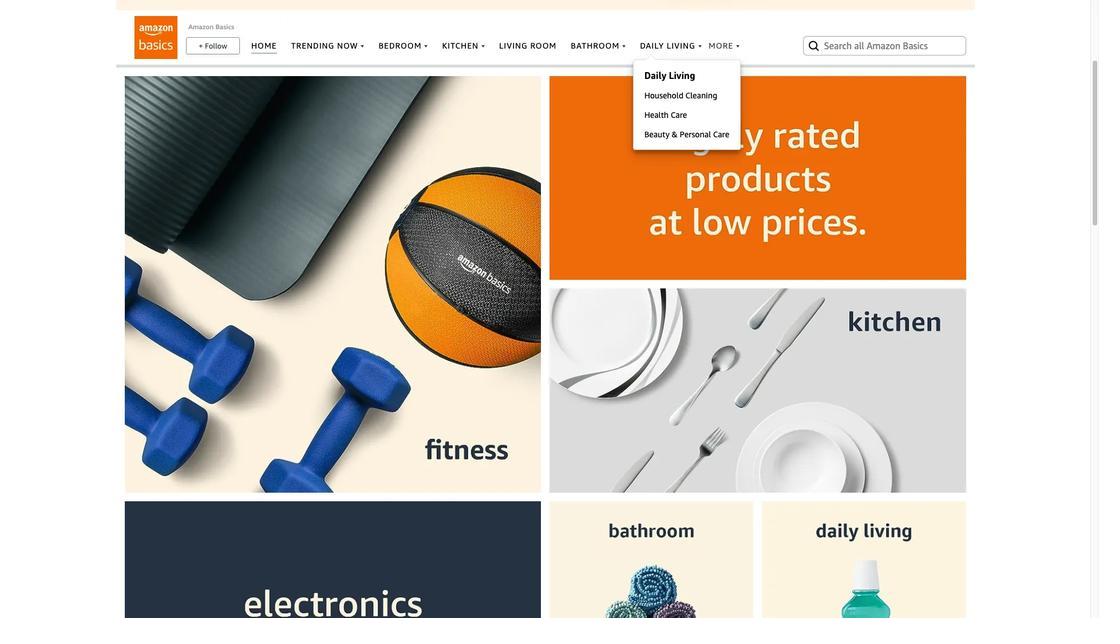 Task type: vqa. For each thing, say whether or not it's contained in the screenshot.
tell us about a lower price?
no



Task type: describe. For each thing, give the bounding box(es) containing it.
+ follow button
[[187, 38, 239, 54]]

+
[[199, 41, 203, 50]]

amazon basics
[[188, 22, 234, 31]]

amazon basics link
[[188, 22, 234, 31]]

amazon
[[188, 22, 214, 31]]

amazon basics logo image
[[135, 16, 177, 59]]

basics
[[216, 22, 234, 31]]



Task type: locate. For each thing, give the bounding box(es) containing it.
search image
[[807, 39, 821, 53]]

follow
[[205, 41, 227, 50]]

Search all Amazon Basics search field
[[824, 36, 947, 56]]

+ follow
[[199, 41, 227, 50]]



